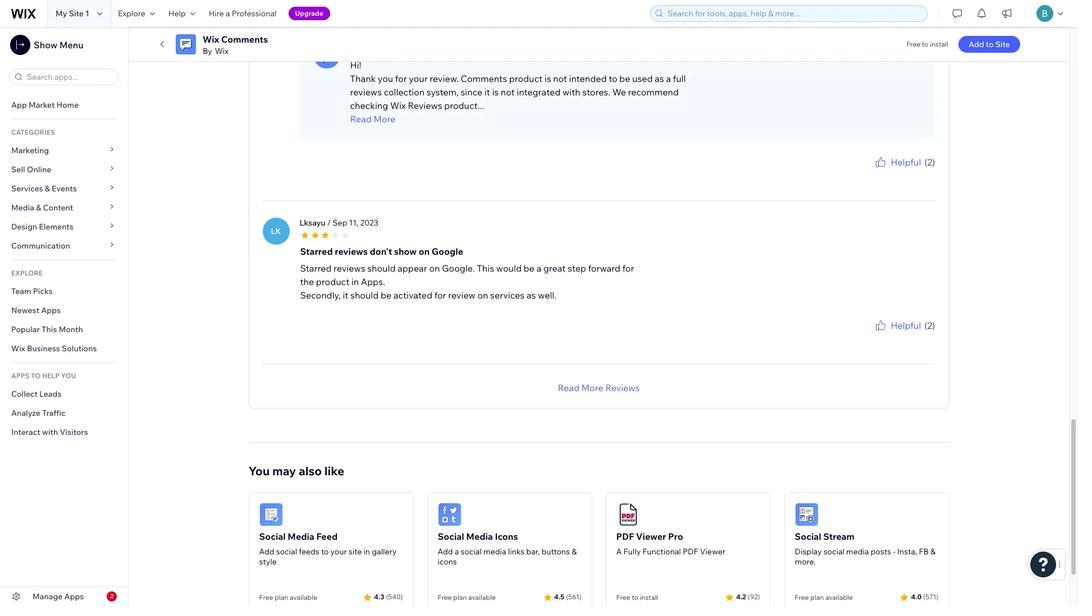 Task type: locate. For each thing, give the bounding box(es) containing it.
1 horizontal spatial comments
[[461, 73, 507, 84]]

1 vertical spatial (2)
[[925, 320, 935, 331]]

2 horizontal spatial plan
[[811, 593, 824, 602]]

to inside social media feed add social feeds to your site in gallery style
[[321, 547, 329, 557]]

1 free plan available from the left
[[259, 593, 317, 602]]

pdf down pro
[[683, 547, 698, 557]]

3 free plan available from the left
[[795, 593, 853, 602]]

product up secondly,
[[316, 276, 349, 287]]

1 horizontal spatial free plan available
[[438, 593, 496, 602]]

1 horizontal spatial add
[[438, 547, 453, 557]]

reviews up checking
[[350, 86, 382, 98]]

1 horizontal spatial viewer
[[700, 547, 726, 557]]

this left would
[[477, 263, 494, 274]]

is right since
[[492, 86, 499, 98]]

wix comments logo image
[[176, 34, 196, 54]]

media up "feeds"
[[288, 531, 314, 542]]

2 vertical spatial you
[[867, 332, 879, 341]]

viewer right functional
[[700, 547, 726, 557]]

hire
[[209, 8, 224, 19]]

2 social from the left
[[438, 531, 464, 542]]

2 horizontal spatial media
[[466, 531, 493, 542]]

&
[[45, 184, 50, 194], [36, 203, 41, 213], [572, 547, 577, 557], [931, 547, 936, 557]]

apps up the popular this month
[[41, 306, 61, 316]]

media left icons
[[466, 531, 493, 542]]

0 horizontal spatial with
[[42, 427, 58, 437]]

comments up since
[[461, 73, 507, 84]]

media
[[11, 203, 34, 213], [288, 531, 314, 542], [466, 531, 493, 542]]

social media icons add a social media links bar, buttons & icons
[[438, 531, 577, 567]]

(2)
[[925, 156, 935, 168], [925, 320, 935, 331]]

free
[[907, 40, 921, 48], [259, 593, 273, 602], [438, 593, 452, 602], [616, 593, 630, 602], [795, 593, 809, 602]]

apps
[[11, 372, 29, 380]]

social left "feeds"
[[276, 547, 297, 557]]

media inside social media feed add social feeds to your site in gallery style
[[288, 531, 314, 542]]

2 horizontal spatial social
[[795, 531, 821, 542]]

0 vertical spatial helpful
[[891, 156, 921, 168]]

1 plan from the left
[[275, 593, 288, 602]]

viewer
[[636, 531, 666, 542], [700, 547, 726, 557]]

0 vertical spatial viewer
[[636, 531, 666, 542]]

helpful button
[[874, 155, 921, 169], [874, 319, 921, 332]]

1 social from the left
[[276, 547, 297, 557]]

should down apps.
[[350, 290, 379, 301]]

0 vertical spatial product
[[509, 73, 543, 84]]

explore
[[11, 269, 43, 277]]

media up design
[[11, 203, 34, 213]]

in inside social media feed add social feeds to your site in gallery style
[[364, 547, 370, 557]]

1 (2) from the top
[[925, 156, 935, 168]]

0 horizontal spatial social
[[259, 531, 286, 542]]

0 vertical spatial should
[[367, 263, 396, 274]]

0 vertical spatial as
[[655, 73, 664, 84]]

0 horizontal spatial pdf
[[616, 531, 634, 542]]

1 vertical spatial reviews
[[605, 382, 640, 393]]

4.3
[[374, 593, 384, 602]]

analyze traffic
[[11, 408, 66, 418]]

in
[[351, 276, 359, 287], [364, 547, 370, 557]]

as up recommend
[[655, 73, 664, 84]]

1 horizontal spatial social
[[438, 531, 464, 542]]

you may also like
[[249, 464, 344, 478]]

wix business solutions
[[11, 344, 97, 354]]

0 vertical spatial in
[[351, 276, 359, 287]]

1 vertical spatial thank you for your feedback
[[846, 332, 935, 341]]

media down icons
[[484, 547, 506, 557]]

2 media from the left
[[846, 547, 869, 557]]

a left great
[[537, 263, 541, 274]]

social up display
[[795, 531, 821, 542]]

thank
[[350, 73, 376, 84], [846, 169, 866, 177], [846, 332, 866, 341]]

a inside social media icons add a social media links bar, buttons & icons
[[455, 547, 459, 557]]

business
[[27, 344, 60, 354]]

not
[[553, 73, 567, 84], [501, 86, 515, 98]]

sidebar element
[[0, 27, 129, 607]]

forward
[[588, 263, 621, 274]]

0 horizontal spatial as
[[527, 290, 536, 301]]

2 (2) from the top
[[925, 320, 935, 331]]

wix down popular
[[11, 344, 25, 354]]

0 vertical spatial site
[[69, 8, 84, 19]]

free for social media icons
[[438, 593, 452, 602]]

a down social media icons logo
[[455, 547, 459, 557]]

wix
[[203, 34, 219, 45], [215, 46, 229, 56], [390, 100, 406, 111], [11, 344, 25, 354]]

11,
[[349, 218, 359, 228]]

1 horizontal spatial this
[[477, 263, 494, 274]]

more inside hi! thank you for your review. comments product is not intended to be used as a full reviews collection system, since it is not integrated with stores. we recommend checking wix reviews product... read more
[[374, 113, 396, 124]]

plan down the style
[[275, 593, 288, 602]]

0 vertical spatial feedback
[[906, 169, 935, 177]]

free plan available for display
[[795, 593, 853, 602]]

on right review
[[478, 290, 488, 301]]

0 vertical spatial more
[[374, 113, 396, 124]]

1 horizontal spatial plan
[[453, 593, 467, 602]]

2 horizontal spatial add
[[969, 39, 984, 49]]

0 vertical spatial this
[[477, 263, 494, 274]]

available down "feeds"
[[290, 593, 317, 602]]

should up apps.
[[367, 263, 396, 274]]

3 social from the left
[[795, 531, 821, 542]]

apps right manage
[[64, 592, 84, 602]]

social inside social stream display social media posts - insta, fb & more.
[[795, 531, 821, 542]]

social down social media feed logo
[[259, 531, 286, 542]]

2023
[[360, 218, 378, 228]]

design elements
[[11, 222, 73, 232]]

1 vertical spatial this
[[42, 325, 57, 335]]

interact
[[11, 427, 40, 437]]

free plan available down the style
[[259, 593, 317, 602]]

0 vertical spatial you
[[378, 73, 393, 84]]

0 vertical spatial thank
[[350, 73, 376, 84]]

1 vertical spatial comments
[[461, 73, 507, 84]]

social
[[259, 531, 286, 542], [438, 531, 464, 542], [795, 531, 821, 542]]

reviews up apps.
[[334, 263, 365, 274]]

as inside hi! thank you for your review. comments product is not intended to be used as a full reviews collection system, since it is not integrated with stores. we recommend checking wix reviews product... read more
[[655, 73, 664, 84]]

a left full on the top right
[[666, 73, 671, 84]]

3 social from the left
[[824, 547, 845, 557]]

0 horizontal spatial product
[[316, 276, 349, 287]]

social
[[276, 547, 297, 557], [461, 547, 482, 557], [824, 547, 845, 557]]

2 social from the left
[[461, 547, 482, 557]]

is up integrated
[[545, 73, 551, 84]]

1 vertical spatial it
[[343, 290, 348, 301]]

plan
[[275, 593, 288, 602], [453, 593, 467, 602], [811, 593, 824, 602]]

available down social stream display social media posts - insta, fb & more.
[[826, 593, 853, 602]]

0 horizontal spatial free to install
[[616, 593, 658, 602]]

media inside social media icons add a social media links bar, buttons & icons
[[466, 531, 493, 542]]

& left the content
[[36, 203, 41, 213]]

with inside sidebar element
[[42, 427, 58, 437]]

4.3 (540)
[[374, 593, 403, 602]]

1 feedback from the top
[[906, 169, 935, 177]]

plan down more.
[[811, 593, 824, 602]]

0 vertical spatial pdf
[[616, 531, 634, 542]]

with down traffic
[[42, 427, 58, 437]]

visitors
[[60, 427, 88, 437]]

4.5 (561)
[[554, 593, 582, 602]]

1 vertical spatial is
[[492, 86, 499, 98]]

1 vertical spatial install
[[640, 593, 658, 602]]

1 horizontal spatial apps
[[64, 592, 84, 602]]

1 horizontal spatial media
[[288, 531, 314, 542]]

social inside social media icons add a social media links bar, buttons & icons
[[438, 531, 464, 542]]

on right show
[[419, 246, 430, 257]]

team picks
[[11, 286, 53, 297]]

add for social media feed
[[259, 547, 274, 557]]

social for social media feed
[[259, 531, 286, 542]]

read inside hi! thank you for your review. comments product is not intended to be used as a full reviews collection system, since it is not integrated with stores. we recommend checking wix reviews product... read more
[[350, 113, 372, 124]]

& inside social stream display social media posts - insta, fb & more.
[[931, 547, 936, 557]]

plan for icons
[[453, 593, 467, 602]]

0 vertical spatial reviews
[[350, 86, 382, 98]]

it right secondly,
[[343, 290, 348, 301]]

2 free plan available from the left
[[438, 593, 496, 602]]

hire a professional link
[[202, 0, 283, 27]]

1 horizontal spatial be
[[524, 263, 535, 274]]

site
[[69, 8, 84, 19], [996, 39, 1010, 49]]

your inside social media feed add social feeds to your site in gallery style
[[330, 547, 347, 557]]

1 vertical spatial reviews
[[335, 246, 368, 257]]

0 horizontal spatial available
[[290, 593, 317, 602]]

viewer up functional
[[636, 531, 666, 542]]

pdf viewer pro logo image
[[616, 503, 640, 527]]

appear
[[398, 263, 427, 274]]

apps for manage apps
[[64, 592, 84, 602]]

wix inside hi! thank you for your review. comments product is not intended to be used as a full reviews collection system, since it is not integrated with stores. we recommend checking wix reviews product... read more
[[390, 100, 406, 111]]

for inside hi! thank you for your review. comments product is not intended to be used as a full reviews collection system, since it is not integrated with stores. we recommend checking wix reviews product... read more
[[395, 73, 407, 84]]

3 available from the left
[[826, 593, 853, 602]]

in left apps.
[[351, 276, 359, 287]]

professional
[[232, 8, 277, 19]]

0 horizontal spatial site
[[69, 8, 84, 19]]

it inside "starred reviews don't show on google starred reviews should appear on google. this would be a great step forward for the product in apps. secondly, it should be activated for review on services as well."
[[343, 290, 348, 301]]

don't
[[370, 246, 392, 257]]

& right buttons
[[572, 547, 577, 557]]

comments down the hire a professional link
[[221, 34, 268, 45]]

0 horizontal spatial social
[[276, 547, 297, 557]]

on
[[419, 246, 430, 257], [429, 263, 440, 274], [478, 290, 488, 301]]

comments
[[221, 34, 268, 45], [461, 73, 507, 84]]

1 helpful from the top
[[891, 156, 921, 168]]

1 vertical spatial you
[[867, 169, 879, 177]]

0 horizontal spatial free plan available
[[259, 593, 317, 602]]

1 horizontal spatial more
[[582, 382, 603, 393]]

manage apps
[[33, 592, 84, 602]]

services & events link
[[0, 179, 128, 198]]

apps to help you
[[11, 372, 76, 380]]

social down stream
[[824, 547, 845, 557]]

0 vertical spatial (2)
[[925, 156, 935, 168]]

reviews inside hi! thank you for your review. comments product is not intended to be used as a full reviews collection system, since it is not integrated with stores. we recommend checking wix reviews product... read more
[[350, 86, 382, 98]]

0 vertical spatial not
[[553, 73, 567, 84]]

you for 2nd helpful button from the bottom of the page
[[867, 169, 879, 177]]

upgrade button
[[288, 7, 330, 20]]

0 vertical spatial apps
[[41, 306, 61, 316]]

team picks link
[[0, 282, 128, 301]]

newest
[[11, 306, 39, 316]]

0 horizontal spatial not
[[501, 86, 515, 98]]

be down apps.
[[381, 290, 392, 301]]

style
[[259, 557, 277, 567]]

online
[[27, 165, 51, 175]]

feedback
[[906, 169, 935, 177], [906, 332, 935, 341]]

2 vertical spatial be
[[381, 290, 392, 301]]

you inside hi! thank you for your review. comments product is not intended to be used as a full reviews collection system, since it is not integrated with stores. we recommend checking wix reviews product... read more
[[378, 73, 393, 84]]

as
[[655, 73, 664, 84], [527, 290, 536, 301]]

1 vertical spatial with
[[42, 427, 58, 437]]

free plan available down icons in the bottom of the page
[[438, 593, 496, 602]]

3 plan from the left
[[811, 593, 824, 602]]

social inside social media feed add social feeds to your site in gallery style
[[259, 531, 286, 542]]

not up the read more button
[[501, 86, 515, 98]]

wix down collection
[[390, 100, 406, 111]]

be up we
[[620, 73, 630, 84]]

2 feedback from the top
[[906, 332, 935, 341]]

a inside "starred reviews don't show on google starred reviews should appear on google. this would be a great step forward for the product in apps. secondly, it should be activated for review on services as well."
[[537, 263, 541, 274]]

plan for display
[[811, 593, 824, 602]]

1 vertical spatial read
[[558, 382, 580, 393]]

helpful
[[891, 156, 921, 168], [891, 320, 921, 331]]

0 horizontal spatial media
[[11, 203, 34, 213]]

0 horizontal spatial comments
[[221, 34, 268, 45]]

social right icons in the bottom of the page
[[461, 547, 482, 557]]

1 vertical spatial helpful
[[891, 320, 921, 331]]

this up wix business solutions
[[42, 325, 57, 335]]

feed
[[316, 531, 338, 542]]

media left posts
[[846, 547, 869, 557]]

also
[[299, 464, 322, 478]]

be right would
[[524, 263, 535, 274]]

social inside social stream display social media posts - insta, fb & more.
[[824, 547, 845, 557]]

sell
[[11, 165, 25, 175]]

marketing
[[11, 145, 49, 156]]

product...
[[444, 100, 484, 111]]

1 horizontal spatial as
[[655, 73, 664, 84]]

1 horizontal spatial is
[[545, 73, 551, 84]]

manage
[[33, 592, 63, 602]]

add inside social media icons add a social media links bar, buttons & icons
[[438, 547, 453, 557]]

product up integrated
[[509, 73, 543, 84]]

0 horizontal spatial install
[[640, 593, 658, 602]]

1 horizontal spatial social
[[461, 547, 482, 557]]

0 horizontal spatial read
[[350, 113, 372, 124]]

1 vertical spatial product
[[316, 276, 349, 287]]

& right fb
[[931, 547, 936, 557]]

2 horizontal spatial free plan available
[[795, 593, 853, 602]]

should
[[367, 263, 396, 274], [350, 290, 379, 301]]

pdf up the a
[[616, 531, 634, 542]]

services
[[11, 184, 43, 194]]

starred up "the"
[[300, 263, 332, 274]]

0 horizontal spatial media
[[484, 547, 506, 557]]

reviews down 11,
[[335, 246, 368, 257]]

checking
[[350, 100, 388, 111]]

0 vertical spatial reviews
[[408, 100, 442, 111]]

1 vertical spatial thank
[[846, 169, 866, 177]]

month
[[59, 325, 83, 335]]

free plan available
[[259, 593, 317, 602], [438, 593, 496, 602], [795, 593, 853, 602]]

plan down icons in the bottom of the page
[[453, 593, 467, 602]]

free for social media feed
[[259, 593, 273, 602]]

on down google
[[429, 263, 440, 274]]

product
[[509, 73, 543, 84], [316, 276, 349, 287]]

1 vertical spatial feedback
[[906, 332, 935, 341]]

0 vertical spatial install
[[930, 40, 949, 48]]

0 horizontal spatial more
[[374, 113, 396, 124]]

be
[[620, 73, 630, 84], [524, 263, 535, 274], [381, 290, 392, 301]]

comments inside wix comments by wix
[[221, 34, 268, 45]]

read
[[350, 113, 372, 124], [558, 382, 580, 393]]

2 starred from the top
[[300, 263, 332, 274]]

0 vertical spatial starred
[[300, 246, 333, 257]]

events
[[52, 184, 77, 194]]

you
[[378, 73, 393, 84], [867, 169, 879, 177], [867, 332, 879, 341]]

1 media from the left
[[484, 547, 506, 557]]

0 horizontal spatial it
[[343, 290, 348, 301]]

pdf viewer pro a fully functional pdf viewer
[[616, 531, 726, 557]]

0 horizontal spatial apps
[[41, 306, 61, 316]]

bar,
[[526, 547, 540, 557]]

for
[[395, 73, 407, 84], [880, 169, 889, 177], [623, 263, 634, 274], [434, 290, 446, 301], [880, 332, 889, 341]]

install down functional
[[640, 593, 658, 602]]

reviews
[[350, 86, 382, 98], [335, 246, 368, 257], [334, 263, 365, 274]]

not up integrated
[[553, 73, 567, 84]]

1 vertical spatial apps
[[64, 592, 84, 602]]

full
[[673, 73, 686, 84]]

communication link
[[0, 236, 128, 256]]

read inside button
[[558, 382, 580, 393]]

available down social media icons add a social media links bar, buttons & icons
[[468, 593, 496, 602]]

1 available from the left
[[290, 593, 317, 602]]

your inside hi! thank you for your review. comments product is not intended to be used as a full reviews collection system, since it is not integrated with stores. we recommend checking wix reviews product... read more
[[409, 73, 428, 84]]

as left well.
[[527, 290, 536, 301]]

0 vertical spatial thank you for your feedback
[[846, 169, 935, 177]]

0 vertical spatial comments
[[221, 34, 268, 45]]

home
[[56, 100, 79, 110]]

free plan available down more.
[[795, 593, 853, 602]]

1 horizontal spatial in
[[364, 547, 370, 557]]

hi!
[[350, 59, 361, 71]]

1 vertical spatial in
[[364, 547, 370, 557]]

1 horizontal spatial read
[[558, 382, 580, 393]]

pdf
[[616, 531, 634, 542], [683, 547, 698, 557]]

available
[[290, 593, 317, 602], [468, 593, 496, 602], [826, 593, 853, 602]]

starred down lksayu
[[300, 246, 333, 257]]

1 horizontal spatial it
[[485, 86, 490, 98]]

review.
[[430, 73, 459, 84]]

1 vertical spatial more
[[582, 382, 603, 393]]

social down social media icons logo
[[438, 531, 464, 542]]

a
[[226, 8, 230, 19], [666, 73, 671, 84], [537, 263, 541, 274], [455, 547, 459, 557]]

collect leads
[[11, 389, 61, 399]]

2 available from the left
[[468, 593, 496, 602]]

2 horizontal spatial available
[[826, 593, 853, 602]]

add inside social media feed add social feeds to your site in gallery style
[[259, 547, 274, 557]]

install left add to site button
[[930, 40, 949, 48]]

install
[[930, 40, 949, 48], [640, 593, 658, 602]]

1 social from the left
[[259, 531, 286, 542]]

1 horizontal spatial free to install
[[907, 40, 949, 48]]

apps for newest apps
[[41, 306, 61, 316]]

in right site
[[364, 547, 370, 557]]

0 horizontal spatial in
[[351, 276, 359, 287]]

1 starred from the top
[[300, 246, 333, 257]]

with down intended
[[563, 86, 581, 98]]

1 vertical spatial starred
[[300, 263, 332, 274]]

2 plan from the left
[[453, 593, 467, 602]]

0 horizontal spatial add
[[259, 547, 274, 557]]

it right since
[[485, 86, 490, 98]]



Task type: vqa. For each thing, say whether or not it's contained in the screenshot.


Task type: describe. For each thing, give the bounding box(es) containing it.
media & content link
[[0, 198, 128, 217]]

popular this month
[[11, 325, 83, 335]]

1 horizontal spatial pdf
[[683, 547, 698, 557]]

app market home link
[[0, 95, 128, 115]]

starred reviews don't show on google starred reviews should appear on google. this would be a great step forward for the product in apps. secondly, it should be activated for review on services as well.
[[300, 246, 634, 301]]

marketing link
[[0, 141, 128, 160]]

& left events
[[45, 184, 50, 194]]

site inside button
[[996, 39, 1010, 49]]

collect
[[11, 389, 38, 399]]

1
[[85, 8, 89, 19]]

add for social media icons
[[438, 547, 453, 557]]

social media feed logo image
[[259, 503, 283, 527]]

/
[[327, 218, 331, 228]]

you for 2nd helpful button from the top
[[867, 332, 879, 341]]

1 vertical spatial on
[[429, 263, 440, 274]]

team
[[11, 286, 31, 297]]

2 vertical spatial thank
[[846, 332, 866, 341]]

it inside hi! thank you for your review. comments product is not intended to be used as a full reviews collection system, since it is not integrated with stores. we recommend checking wix reviews product... read more
[[485, 86, 490, 98]]

0 vertical spatial on
[[419, 246, 430, 257]]

free plan available for feed
[[259, 593, 317, 602]]

popular this month link
[[0, 320, 128, 339]]

add inside button
[[969, 39, 984, 49]]

google
[[432, 246, 463, 257]]

leads
[[39, 389, 61, 399]]

media inside social stream display social media posts - insta, fb & more.
[[846, 547, 869, 557]]

a inside hi! thank you for your review. comments product is not intended to be used as a full reviews collection system, since it is not integrated with stores. we recommend checking wix reviews product... read more
[[666, 73, 671, 84]]

available for display
[[826, 593, 853, 602]]

by
[[203, 46, 212, 56]]

functional
[[643, 547, 681, 557]]

in inside "starred reviews don't show on google starred reviews should appear on google. this would be a great step forward for the product in apps. secondly, it should be activated for review on services as well."
[[351, 276, 359, 287]]

plan for feed
[[275, 593, 288, 602]]

read more reviews
[[558, 382, 640, 393]]

to inside hi! thank you for your review. comments product is not intended to be used as a full reviews collection system, since it is not integrated with stores. we recommend checking wix reviews product... read more
[[609, 73, 618, 84]]

1 vertical spatial not
[[501, 86, 515, 98]]

as inside "starred reviews don't show on google starred reviews should appear on google. this would be a great step forward for the product in apps. secondly, it should be activated for review on services as well."
[[527, 290, 536, 301]]

free for social stream
[[795, 593, 809, 602]]

stream
[[823, 531, 855, 542]]

posts
[[871, 547, 891, 557]]

more.
[[795, 557, 816, 567]]

sell online
[[11, 165, 51, 175]]

be inside hi! thank you for your review. comments product is not intended to be used as a full reviews collection system, since it is not integrated with stores. we recommend checking wix reviews product... read more
[[620, 73, 630, 84]]

analyze traffic link
[[0, 404, 128, 423]]

newest apps
[[11, 306, 61, 316]]

add to site button
[[959, 36, 1020, 53]]

1 horizontal spatial not
[[553, 73, 567, 84]]

Search apps... field
[[24, 69, 115, 85]]

0 vertical spatial is
[[545, 73, 551, 84]]

categories
[[11, 128, 55, 136]]

w i image
[[313, 41, 340, 68]]

intended
[[569, 73, 607, 84]]

wix inside sidebar element
[[11, 344, 25, 354]]

social stream display social media posts - insta, fb & more.
[[795, 531, 936, 567]]

free for pdf viewer pro
[[616, 593, 630, 602]]

help
[[42, 372, 60, 380]]

traffic
[[42, 408, 66, 418]]

0 vertical spatial free to install
[[907, 40, 949, 48]]

more inside button
[[582, 382, 603, 393]]

social media icons logo image
[[438, 503, 461, 527]]

since
[[461, 86, 483, 98]]

my
[[56, 8, 67, 19]]

insta,
[[897, 547, 917, 557]]

a
[[616, 547, 622, 557]]

wix up by
[[203, 34, 219, 45]]

4.2 (92)
[[736, 593, 760, 602]]

1 vertical spatial free to install
[[616, 593, 658, 602]]

solutions
[[62, 344, 97, 354]]

2
[[110, 593, 113, 600]]

collect leads link
[[0, 385, 128, 404]]

media & content
[[11, 203, 73, 213]]

this inside sidebar element
[[42, 325, 57, 335]]

review
[[448, 290, 476, 301]]

2 thank you for your feedback from the top
[[846, 332, 935, 341]]

1 helpful button from the top
[[874, 155, 921, 169]]

media for social media icons
[[466, 531, 493, 542]]

wix comments by wix
[[203, 34, 268, 56]]

wix business solutions link
[[0, 339, 128, 358]]

media for social media feed
[[288, 531, 314, 542]]

to inside add to site button
[[986, 39, 994, 49]]

design elements link
[[0, 217, 128, 236]]

picks
[[33, 286, 53, 297]]

1 horizontal spatial install
[[930, 40, 949, 48]]

would
[[496, 263, 522, 274]]

with inside hi! thank you for your review. comments product is not intended to be used as a full reviews collection system, since it is not integrated with stores. we recommend checking wix reviews product... read more
[[563, 86, 581, 98]]

available for feed
[[290, 593, 317, 602]]

collection
[[384, 86, 425, 98]]

media inside social media icons add a social media links bar, buttons & icons
[[484, 547, 506, 557]]

recommend
[[628, 86, 679, 98]]

app
[[11, 100, 27, 110]]

product inside "starred reviews don't show on google starred reviews should appear on google. this would be a great step forward for the product in apps. secondly, it should be activated for review on services as well."
[[316, 276, 349, 287]]

(2) for 2nd helpful button from the bottom of the page
[[925, 156, 935, 168]]

interact with visitors
[[11, 427, 88, 437]]

Search for tools, apps, help & more... field
[[664, 6, 924, 21]]

services
[[490, 290, 525, 301]]

a right hire
[[226, 8, 230, 19]]

explore
[[118, 8, 145, 19]]

great
[[543, 263, 566, 274]]

comments inside hi! thank you for your review. comments product is not intended to be used as a full reviews collection system, since it is not integrated with stores. we recommend checking wix reviews product... read more
[[461, 73, 507, 84]]

lksayu / sep 11, 2023
[[300, 218, 378, 228]]

may
[[272, 464, 296, 478]]

1 vertical spatial be
[[524, 263, 535, 274]]

0 horizontal spatial be
[[381, 290, 392, 301]]

4.0 (571)
[[911, 593, 939, 602]]

stores.
[[583, 86, 611, 98]]

available for icons
[[468, 593, 496, 602]]

0 horizontal spatial viewer
[[636, 531, 666, 542]]

social for social stream
[[795, 531, 821, 542]]

reviews inside button
[[605, 382, 640, 393]]

you
[[61, 372, 76, 380]]

fb
[[919, 547, 929, 557]]

product inside hi! thank you for your review. comments product is not intended to be used as a full reviews collection system, since it is not integrated with stores. we recommend checking wix reviews product... read more
[[509, 73, 543, 84]]

1 thank you for your feedback from the top
[[846, 169, 935, 177]]

& inside social media icons add a social media links bar, buttons & icons
[[572, 547, 577, 557]]

well.
[[538, 290, 557, 301]]

this inside "starred reviews don't show on google starred reviews should appear on google. this would be a great step forward for the product in apps. secondly, it should be activated for review on services as well."
[[477, 263, 494, 274]]

wix right by
[[215, 46, 229, 56]]

1 vertical spatial viewer
[[700, 547, 726, 557]]

free plan available for icons
[[438, 593, 496, 602]]

(2) for 2nd helpful button from the top
[[925, 320, 935, 331]]

the
[[300, 276, 314, 287]]

2 vertical spatial reviews
[[334, 263, 365, 274]]

2 vertical spatial on
[[478, 290, 488, 301]]

1 vertical spatial should
[[350, 290, 379, 301]]

read more reviews button
[[558, 381, 640, 395]]

social inside social media feed add social feeds to your site in gallery style
[[276, 547, 297, 557]]

to
[[31, 372, 41, 380]]

media inside sidebar element
[[11, 203, 34, 213]]

0 horizontal spatial is
[[492, 86, 499, 98]]

2 helpful button from the top
[[874, 319, 921, 332]]

app market home
[[11, 100, 79, 110]]

like
[[325, 464, 344, 478]]

2 helpful from the top
[[891, 320, 921, 331]]

social media feed add social feeds to your site in gallery style
[[259, 531, 397, 567]]

system,
[[427, 86, 459, 98]]

lksayu
[[300, 218, 326, 228]]

hi! thank you for your review. comments product is not intended to be used as a full reviews collection system, since it is not integrated with stores. we recommend checking wix reviews product... read more
[[350, 59, 686, 124]]

used
[[632, 73, 653, 84]]

social for social media icons
[[438, 531, 464, 542]]

show menu
[[34, 39, 83, 51]]

secondly,
[[300, 290, 341, 301]]

show
[[34, 39, 57, 51]]

social stream logo image
[[795, 503, 819, 527]]

google.
[[442, 263, 475, 274]]

fully
[[624, 547, 641, 557]]

4.2
[[736, 593, 746, 602]]

thank inside hi! thank you for your review. comments product is not intended to be used as a full reviews collection system, since it is not integrated with stores. we recommend checking wix reviews product... read more
[[350, 73, 376, 84]]

reviews inside hi! thank you for your review. comments product is not intended to be used as a full reviews collection system, since it is not integrated with stores. we recommend checking wix reviews product... read more
[[408, 100, 442, 111]]

social inside social media icons add a social media links bar, buttons & icons
[[461, 547, 482, 557]]



